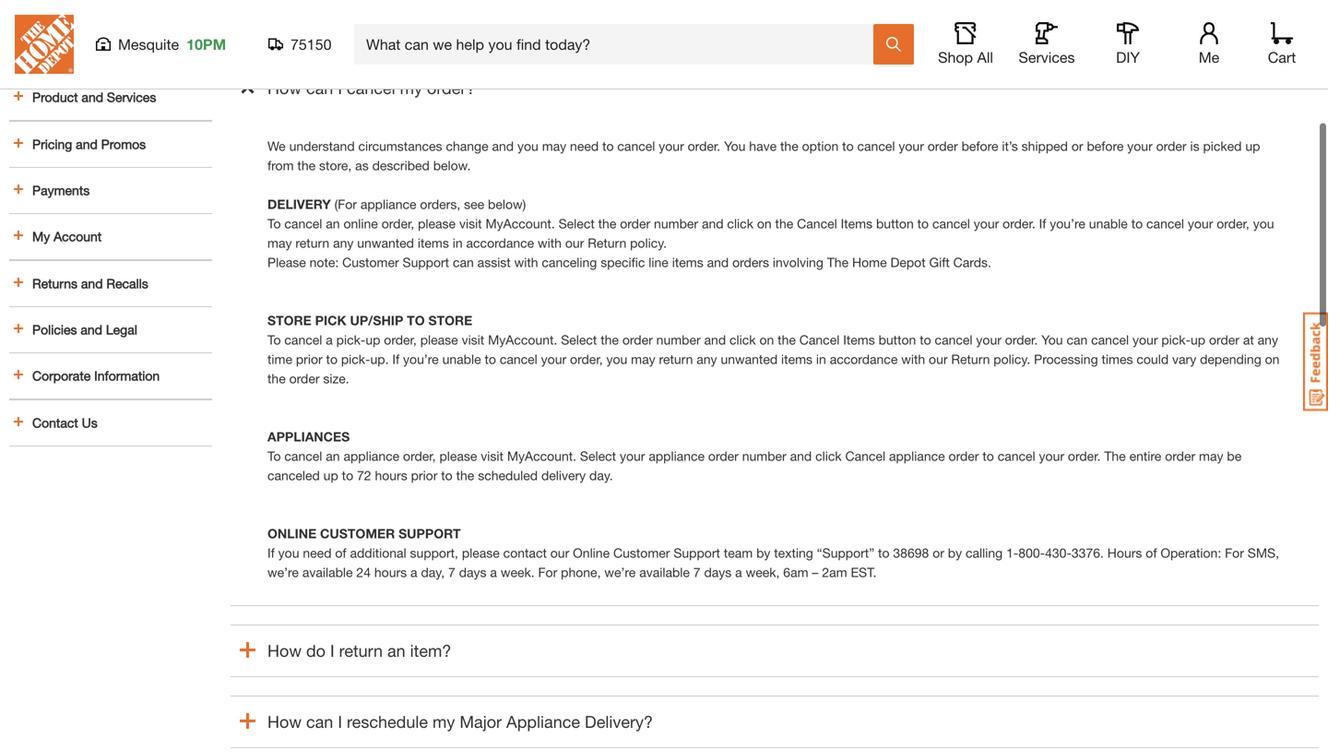 Task type: vqa. For each thing, say whether or not it's contained in the screenshot.
up inside the . Select your appliance order number and click Cancel appliance order to cancel your order. The entire order may be canceled up to 72 hours prior to the scheduled delivery day.
yes



Task type: describe. For each thing, give the bounding box(es) containing it.
online
[[573, 545, 610, 560]]

item?
[[410, 641, 451, 661]]

how do i return an item?
[[268, 641, 451, 661]]

1 available from the left
[[302, 565, 353, 580]]

could
[[1137, 352, 1169, 367]]

cancel for with
[[800, 332, 840, 347]]

up/ship
[[350, 313, 403, 328]]

recalls
[[106, 276, 148, 291]]

cancel for items
[[797, 216, 837, 231]]

to inside appliances to cancel an appliance order, please visit myaccount
[[268, 448, 281, 464]]

2 of from the left
[[1146, 545, 1157, 560]]

order?
[[427, 78, 475, 98]]

can down 75150
[[306, 78, 333, 98]]

1 horizontal spatial for
[[1225, 545, 1244, 560]]

to inside the store pick up/ship to store to cancel a pick-up order, please visit myaccount
[[268, 332, 281, 347]]

from
[[268, 158, 294, 173]]

if inside online customer support if you need of additional support, please contact our online customer support team by texting "support" to 38698 or by calling 1-800-430-3376. hours of operation: for sms, we're available 24 hours a day, 7 days a week. for phone, we're available 7 days a week, 6am – 2am est.
[[268, 545, 275, 560]]

1 by from the left
[[757, 545, 771, 560]]

canceled
[[268, 468, 320, 483]]

. select
[[573, 448, 616, 464]]

mesquite 10pm
[[118, 36, 226, 53]]

my
[[32, 229, 50, 244]]

we understand circumstances change and you may need to cancel your order. you have the option to cancel your order before it's shipped or before your order is picked up from the store, as described below.
[[268, 138, 1261, 173]]

contact
[[503, 545, 547, 560]]

3376.
[[1072, 545, 1104, 560]]

38698
[[893, 545, 929, 560]]

prior inside . select your appliance order number and click cancel appliance order to cancel your order. the entire order may be canceled up to 72 hours prior to the scheduled delivery day.
[[411, 468, 438, 483]]

if inside . select the order number and click on the cancel items button to cancel your order. you can cancel your pick-up order at any time prior to pick-up. if you're unable to cancel your order, you may return any unwanted items in accordance with our return policy. processing times could vary depending on the order size.
[[392, 352, 400, 367]]

time
[[268, 352, 292, 367]]

myaccount for store pick up/ship to store to cancel a pick-up order, please visit myaccount
[[488, 332, 554, 347]]

please inside delivery (for appliance orders, see below) to cancel an online order, please visit myaccount
[[418, 216, 456, 231]]

0 vertical spatial myaccount link
[[486, 216, 552, 231]]

operation:
[[1161, 545, 1222, 560]]

. for to
[[554, 332, 558, 347]]

picked
[[1203, 138, 1242, 154]]

up inside . select your appliance order number and click cancel appliance order to cancel your order. the entire order may be canceled up to 72 hours prior to the scheduled delivery day.
[[324, 468, 338, 483]]

24
[[357, 565, 371, 580]]

order inside . select the order number and click on the cancel items button to cancel your order. if you're unable to cancel your order, you may return any unwanted items in accordance with our return policy. please note: customer support can assist with canceling specific line items and orders involving the home depot gift cards.
[[620, 216, 651, 231]]

1 before from the left
[[962, 138, 999, 154]]

to
[[407, 313, 425, 328]]

can inside . select the order number and click on the cancel items button to cancel your order. you can cancel your pick-up order at any time prior to pick-up. if you're unable to cancel your order, you may return any unwanted items in accordance with our return policy. processing times could vary depending on the order size.
[[1067, 332, 1088, 347]]

returns and recalls
[[32, 276, 148, 291]]

please
[[268, 255, 306, 270]]

support inside online customer support if you need of additional support, please contact our online customer support team by texting "support" to 38698 or by calling 1-800-430-3376. hours of operation: for sms, we're available 24 hours a day, 7 days a week. for phone, we're available 7 days a week, 6am – 2am est.
[[674, 545, 720, 560]]

2 days from the left
[[704, 565, 732, 580]]

button for involving
[[876, 216, 914, 231]]

customer
[[320, 526, 395, 541]]

feedback link image
[[1304, 312, 1329, 411]]

an inside appliances to cancel an appliance order, please visit myaccount
[[326, 448, 340, 464]]

canceling
[[542, 255, 597, 270]]

may inside . select your appliance order number and click cancel appliance order to cancel your order. the entire order may be canceled up to 72 hours prior to the scheduled delivery day.
[[1199, 448, 1224, 464]]

click for line
[[727, 216, 754, 231]]

how for how can i cancel my order?
[[268, 78, 302, 98]]

payments
[[32, 183, 90, 198]]

1 vertical spatial myaccount link
[[488, 332, 554, 347]]

involving
[[773, 255, 824, 270]]

appliances
[[268, 429, 350, 444]]

described
[[372, 158, 430, 173]]

the down specific
[[601, 332, 619, 347]]

2 vertical spatial myaccount link
[[507, 448, 573, 464]]

contact
[[32, 415, 78, 430]]

cancel inside . select your appliance order number and click cancel appliance order to cancel your order. the entire order may be canceled up to 72 hours prior to the scheduled delivery day.
[[998, 448, 1036, 464]]

product
[[32, 89, 78, 105]]

customer inside online customer support if you need of additional support, please contact our online customer support team by texting "support" to 38698 or by calling 1-800-430-3376. hours of operation: for sms, we're available 24 hours a day, 7 days a week. for phone, we're available 7 days a week, 6am – 2am est.
[[613, 545, 670, 560]]

the up specific
[[598, 216, 617, 231]]

you inside we understand circumstances change and you may need to cancel your order. you have the option to cancel your order before it's shipped or before your order is picked up from the store, as described below.
[[518, 138, 539, 154]]

2 vertical spatial an
[[387, 641, 406, 661]]

see
[[464, 197, 485, 212]]

unable inside . select the order number and click on the cancel items button to cancel your order. if you're unable to cancel your order, you may return any unwanted items in accordance with our return policy. please note: customer support can assist with canceling specific line items and orders involving the home depot gift cards.
[[1089, 216, 1128, 231]]

on for line
[[757, 216, 772, 231]]

and inside . select the order number and click on the cancel items button to cancel your order. you can cancel your pick-up order at any time prior to pick-up. if you're unable to cancel your order, you may return any unwanted items in accordance with our return policy. processing times could vary depending on the order size.
[[704, 332, 726, 347]]

any inside . select the order number and click on the cancel items button to cancel your order. if you're unable to cancel your order, you may return any unwanted items in accordance with our return policy. please note: customer support can assist with canceling specific line items and orders involving the home depot gift cards.
[[333, 235, 354, 250]]

policy. inside . select the order number and click on the cancel items button to cancel your order. you can cancel your pick-up order at any time prior to pick-up. if you're unable to cancel your order, you may return any unwanted items in accordance with our return policy. processing times could vary depending on the order size.
[[994, 352, 1031, 367]]

est.
[[851, 565, 877, 580]]

may inside . select the order number and click on the cancel items button to cancel your order. you can cancel your pick-up order at any time prior to pick-up. if you're unable to cancel your order, you may return any unwanted items in accordance with our return policy. processing times could vary depending on the order size.
[[631, 352, 656, 367]]

2 before from the left
[[1087, 138, 1124, 154]]

additional
[[350, 545, 407, 560]]

you inside . select the order number and click on the cancel items button to cancel your order. you can cancel your pick-up order at any time prior to pick-up. if you're unable to cancel your order, you may return any unwanted items in accordance with our return policy. processing times could vary depending on the order size.
[[607, 352, 628, 367]]

i for cancel
[[338, 78, 342, 98]]

75150 button
[[268, 35, 332, 54]]

items for orders
[[841, 216, 873, 231]]

1 vertical spatial any
[[1258, 332, 1279, 347]]

pricing and promos
[[32, 137, 146, 152]]

circumstances
[[358, 138, 442, 154]]

line
[[649, 255, 669, 270]]

me
[[1199, 48, 1220, 66]]

orders,
[[420, 197, 461, 212]]

store pick up/ship to store to cancel a pick-up order, please visit myaccount
[[268, 313, 554, 347]]

cart link
[[1262, 22, 1303, 66]]

order, inside delivery (for appliance orders, see below) to cancel an online order, please visit myaccount
[[382, 216, 414, 231]]

up inside the store pick up/ship to store to cancel a pick-up order, please visit myaccount
[[366, 332, 380, 347]]

the inside . select your appliance order number and click cancel appliance order to cancel your order. the entire order may be canceled up to 72 hours prior to the scheduled delivery day.
[[1105, 448, 1126, 464]]

day.
[[590, 468, 613, 483]]

how can i reschedule my major appliance delivery?
[[268, 712, 653, 732]]

10pm
[[186, 36, 226, 53]]

cancel inside . select your appliance order number and click cancel appliance order to cancel your order. the entire order may be canceled up to 72 hours prior to the scheduled delivery day.
[[846, 448, 886, 464]]

cancel inside delivery (for appliance orders, see below) to cancel an online order, please visit myaccount
[[285, 216, 322, 231]]

you inside . select the order number and click on the cancel items button to cancel your order. if you're unable to cancel your order, you may return any unwanted items in accordance with our return policy. please note: customer support can assist with canceling specific line items and orders involving the home depot gift cards.
[[1254, 216, 1275, 231]]

hours inside online customer support if you need of additional support, please contact our online customer support team by texting "support" to 38698 or by calling 1-800-430-3376. hours of operation: for sms, we're available 24 hours a day, 7 days a week. for phone, we're available 7 days a week, 6am – 2am est.
[[374, 565, 407, 580]]

order, inside appliances to cancel an appliance order, please visit myaccount
[[403, 448, 436, 464]]

800-
[[1019, 545, 1045, 560]]

up.
[[370, 352, 389, 367]]

our inside . select the order number and click on the cancel items button to cancel your order. if you're unable to cancel your order, you may return any unwanted items in accordance with our return policy. please note: customer support can assist with canceling specific line items and orders involving the home depot gift cards.
[[565, 235, 584, 250]]

me button
[[1180, 22, 1239, 66]]

support inside . select the order number and click on the cancel items button to cancel your order. if you're unable to cancel your order, you may return any unwanted items in accordance with our return policy. please note: customer support can assist with canceling specific line items and orders involving the home depot gift cards.
[[403, 255, 449, 270]]

promos
[[101, 137, 146, 152]]

shop all
[[938, 48, 994, 66]]

order. inside . select your appliance order number and click cancel appliance order to cancel your order. the entire order may be canceled up to 72 hours prior to the scheduled delivery day.
[[1068, 448, 1101, 464]]

click inside . select your appliance order number and click cancel appliance order to cancel your order. the entire order may be canceled up to 72 hours prior to the scheduled delivery day.
[[816, 448, 842, 464]]

75150
[[291, 36, 332, 53]]

unable inside . select the order number and click on the cancel items button to cancel your order. you can cancel your pick-up order at any time prior to pick-up. if you're unable to cancel your order, you may return any unwanted items in accordance with our return policy. processing times could vary depending on the order size.
[[442, 352, 481, 367]]

you inside we understand circumstances change and you may need to cancel your order. you have the option to cancel your order before it's shipped or before your order is picked up from the store, as described below.
[[724, 138, 746, 154]]

430-
[[1045, 545, 1072, 560]]

the down 'understand' at left
[[297, 158, 316, 173]]

entire
[[1130, 448, 1162, 464]]

you inside . select the order number and click on the cancel items button to cancel your order. you can cancel your pick-up order at any time prior to pick-up. if you're unable to cancel your order, you may return any unwanted items in accordance with our return policy. processing times could vary depending on the order size.
[[1042, 332, 1063, 347]]

support,
[[410, 545, 458, 560]]

pick- up size. in the left of the page
[[341, 352, 370, 367]]

account
[[54, 229, 102, 244]]

services button
[[1018, 22, 1077, 66]]

1 horizontal spatial items
[[672, 255, 704, 270]]

items for return
[[843, 332, 875, 347]]

may inside . select the order number and click on the cancel items button to cancel your order. if you're unable to cancel your order, you may return any unwanted items in accordance with our return policy. please note: customer support can assist with canceling specific line items and orders involving the home depot gift cards.
[[268, 235, 292, 250]]

home
[[852, 255, 887, 270]]

(for
[[335, 197, 357, 212]]

up inside . select the order number and click on the cancel items button to cancel your order. you can cancel your pick-up order at any time prior to pick-up. if you're unable to cancel your order, you may return any unwanted items in accordance with our return policy. processing times could vary depending on the order size.
[[1191, 332, 1206, 347]]

up inside we understand circumstances change and you may need to cancel your order. you have the option to cancel your order before it's shipped or before your order is picked up from the store, as described below.
[[1246, 138, 1261, 154]]

delivery
[[542, 468, 586, 483]]

with inside . select the order number and click on the cancel items button to cancel your order. you can cancel your pick-up order at any time prior to pick-up. if you're unable to cancel your order, you may return any unwanted items in accordance with our return policy. processing times could vary depending on the order size.
[[902, 352, 925, 367]]

texting
[[774, 545, 814, 560]]

depot
[[891, 255, 926, 270]]

visit for store
[[462, 332, 485, 347]]

in inside . select the order number and click on the cancel items button to cancel your order. you can cancel your pick-up order at any time prior to pick-up. if you're unable to cancel your order, you may return any unwanted items in accordance with our return policy. processing times could vary depending on the order size.
[[816, 352, 826, 367]]

2 we're from the left
[[605, 565, 636, 580]]

us
[[82, 415, 98, 430]]

a left day,
[[411, 565, 418, 580]]

. select your appliance order number and click cancel appliance order to cancel your order. the entire order may be canceled up to 72 hours prior to the scheduled delivery day.
[[268, 448, 1242, 483]]

scheduled
[[478, 468, 538, 483]]

or inside we understand circumstances change and you may need to cancel your order. you have the option to cancel your order before it's shipped or before your order is picked up from the store, as described below.
[[1072, 138, 1084, 154]]

the right have
[[781, 138, 799, 154]]

and inside we understand circumstances change and you may need to cancel your order. you have the option to cancel your order before it's shipped or before your order is picked up from the store, as described below.
[[492, 138, 514, 154]]

. select the order number and click on the cancel items button to cancel your order. you can cancel your pick-up order at any time prior to pick-up. if you're unable to cancel your order, you may return any unwanted items in accordance with our return policy. processing times could vary depending on the order size.
[[268, 332, 1280, 386]]

do
[[306, 641, 326, 661]]

order, inside the store pick up/ship to store to cancel a pick-up order, please visit myaccount
[[384, 332, 417, 347]]

number for items
[[657, 332, 701, 347]]

1 vertical spatial with
[[514, 255, 538, 270]]

our inside . select the order number and click on the cancel items button to cancel your order. you can cancel your pick-up order at any time prior to pick-up. if you're unable to cancel your order, you may return any unwanted items in accordance with our return policy. processing times could vary depending on the order size.
[[929, 352, 948, 367]]

pick
[[315, 313, 346, 328]]

a down team
[[735, 565, 742, 580]]

specific
[[601, 255, 645, 270]]

2 by from the left
[[948, 545, 962, 560]]

legal
[[106, 322, 137, 337]]

processing
[[1034, 352, 1098, 367]]

the inside . select the order number and click on the cancel items button to cancel your order. if you're unable to cancel your order, you may return any unwanted items in accordance with our return policy. please note: customer support can assist with canceling specific line items and orders involving the home depot gift cards.
[[827, 255, 849, 270]]

–
[[812, 565, 819, 580]]

number for canceling
[[654, 216, 698, 231]]

my for major
[[433, 712, 455, 732]]

the inside . select your appliance order number and click cancel appliance order to cancel your order. the entire order may be canceled up to 72 hours prior to the scheduled delivery day.
[[456, 468, 475, 483]]

1 vertical spatial for
[[538, 565, 557, 580]]

services inside button
[[1019, 48, 1075, 66]]

button for policy.
[[879, 332, 916, 347]]

1 vertical spatial services
[[107, 89, 156, 105]]

shop
[[938, 48, 973, 66]]

appliances to cancel an appliance order, please visit myaccount
[[268, 429, 573, 464]]

orders
[[733, 255, 769, 270]]

note:
[[310, 255, 339, 270]]

all
[[977, 48, 994, 66]]

day,
[[421, 565, 445, 580]]

team
[[724, 545, 753, 560]]

policy. inside . select the order number and click on the cancel items button to cancel your order. if you're unable to cancel your order, you may return any unwanted items in accordance with our return policy. please note: customer support can assist with canceling specific line items and orders involving the home depot gift cards.
[[630, 235, 667, 250]]



Task type: locate. For each thing, give the bounding box(es) containing it.
0 vertical spatial how
[[268, 78, 302, 98]]

an down the (for
[[326, 216, 340, 231]]

1 horizontal spatial accordance
[[830, 352, 898, 367]]

return inside . select the order number and click on the cancel items button to cancel your order. if you're unable to cancel your order, you may return any unwanted items in accordance with our return policy. please note: customer support can assist with canceling specific line items and orders involving the home depot gift cards.
[[296, 235, 330, 250]]

2 vertical spatial items
[[781, 352, 813, 367]]

1 horizontal spatial the
[[1105, 448, 1126, 464]]

please down orders,
[[418, 216, 456, 231]]

1 vertical spatial need
[[303, 545, 332, 560]]

order. left entire
[[1068, 448, 1101, 464]]

cancel inside . select the order number and click on the cancel items button to cancel your order. you can cancel your pick-up order at any time prior to pick-up. if you're unable to cancel your order, you may return any unwanted items in accordance with our return policy. processing times could vary depending on the order size.
[[800, 332, 840, 347]]

1 vertical spatial items
[[672, 255, 704, 270]]

services
[[1019, 48, 1075, 66], [107, 89, 156, 105]]

policy.
[[630, 235, 667, 250], [994, 352, 1031, 367]]

2 vertical spatial i
[[338, 712, 342, 732]]

accordance inside . select the order number and click on the cancel items button to cancel your order. if you're unable to cancel your order, you may return any unwanted items in accordance with our return policy. please note: customer support can assist with canceling specific line items and orders involving the home depot gift cards.
[[466, 235, 534, 250]]

return inside . select the order number and click on the cancel items button to cancel your order. you can cancel your pick-up order at any time prior to pick-up. if you're unable to cancel your order, you may return any unwanted items in accordance with our return policy. processing times could vary depending on the order size.
[[659, 352, 693, 367]]

if
[[1039, 216, 1047, 231], [392, 352, 400, 367], [268, 545, 275, 560]]

.
[[552, 216, 555, 231], [554, 332, 558, 347]]

0 vertical spatial our
[[565, 235, 584, 250]]

0 vertical spatial on
[[757, 216, 772, 231]]

items
[[841, 216, 873, 231], [843, 332, 875, 347]]

you
[[724, 138, 746, 154], [1042, 332, 1063, 347]]

return inside . select the order number and click on the cancel items button to cancel your order. you can cancel your pick-up order at any time prior to pick-up. if you're unable to cancel your order, you may return any unwanted items in accordance with our return policy. processing times could vary depending on the order size.
[[952, 352, 990, 367]]

how for how do i return an item?
[[268, 641, 302, 661]]

1 vertical spatial our
[[929, 352, 948, 367]]

sms,
[[1248, 545, 1280, 560]]

button up depot
[[876, 216, 914, 231]]

pick- down the pick
[[336, 332, 366, 347]]

customer right online
[[613, 545, 670, 560]]

please left contact
[[462, 545, 500, 560]]

myaccount inside the store pick up/ship to store to cancel a pick-up order, please visit myaccount
[[488, 332, 554, 347]]

customer down online
[[342, 255, 399, 270]]

2 horizontal spatial any
[[1258, 332, 1279, 347]]

to up time
[[268, 332, 281, 347]]

2 vertical spatial visit
[[481, 448, 504, 464]]

and
[[82, 89, 103, 105], [76, 137, 98, 152], [492, 138, 514, 154], [702, 216, 724, 231], [707, 255, 729, 270], [81, 276, 103, 291], [81, 322, 102, 337], [704, 332, 726, 347], [790, 448, 812, 464]]

store right to on the left of the page
[[429, 313, 473, 328]]

1 7 from the left
[[448, 565, 456, 580]]

1 we're from the left
[[268, 565, 299, 580]]

accordance
[[466, 235, 534, 250], [830, 352, 898, 367]]

1 vertical spatial an
[[326, 448, 340, 464]]

What can we help you find today? search field
[[366, 25, 873, 64]]

. inside . select the order number and click on the cancel items button to cancel your order. if you're unable to cancel your order, you may return any unwanted items in accordance with our return policy. please note: customer support can assist with canceling specific line items and orders involving the home depot gift cards.
[[552, 216, 555, 231]]

number inside . select your appliance order number and click cancel appliance order to cancel your order. the entire order may be canceled up to 72 hours prior to the scheduled delivery day.
[[742, 448, 787, 464]]

please down to on the left of the page
[[420, 332, 458, 347]]

0 horizontal spatial support
[[403, 255, 449, 270]]

0 horizontal spatial return
[[296, 235, 330, 250]]

phone,
[[561, 565, 601, 580]]

0 horizontal spatial my
[[400, 78, 423, 98]]

button down depot
[[879, 332, 916, 347]]

please
[[418, 216, 456, 231], [420, 332, 458, 347], [440, 448, 477, 464], [462, 545, 500, 560]]

support
[[399, 526, 461, 541]]

please up support
[[440, 448, 477, 464]]

pick-
[[336, 332, 366, 347], [1162, 332, 1191, 347], [341, 352, 370, 367]]

the down the involving
[[778, 332, 796, 347]]

on for accordance
[[760, 332, 774, 347]]

1 vertical spatial customer
[[613, 545, 670, 560]]

1 vertical spatial policy.
[[994, 352, 1031, 367]]

can up processing
[[1067, 332, 1088, 347]]

you up processing
[[1042, 332, 1063, 347]]

below)
[[488, 197, 526, 212]]

up left 72
[[324, 468, 338, 483]]

days down team
[[704, 565, 732, 580]]

0 vertical spatial accordance
[[466, 235, 534, 250]]

your
[[659, 138, 684, 154], [899, 138, 924, 154], [1128, 138, 1153, 154], [974, 216, 999, 231], [1188, 216, 1214, 231], [976, 332, 1002, 347], [1133, 332, 1158, 347], [541, 352, 567, 367], [620, 448, 645, 464], [1039, 448, 1065, 464]]

cancel
[[347, 78, 395, 98], [618, 138, 655, 154], [858, 138, 895, 154], [285, 216, 322, 231], [933, 216, 970, 231], [1147, 216, 1185, 231], [285, 332, 322, 347], [935, 332, 973, 347], [1092, 332, 1129, 347], [500, 352, 538, 367], [285, 448, 322, 464], [998, 448, 1036, 464]]

available right phone,
[[640, 565, 690, 580]]

shipped
[[1022, 138, 1068, 154]]

the down time
[[268, 371, 286, 386]]

shop all button
[[936, 22, 995, 66]]

we
[[268, 138, 286, 154]]

1 vertical spatial unable
[[442, 352, 481, 367]]

0 horizontal spatial customer
[[342, 255, 399, 270]]

. select the order number and click on the cancel items button to cancel your order. if you're unable to cancel your order, you may return any unwanted items in accordance with our return policy. please note: customer support can assist with canceling specific line items and orders involving the home depot gift cards.
[[268, 216, 1275, 270]]

an inside delivery (for appliance orders, see below) to cancel an online order, please visit myaccount
[[326, 216, 340, 231]]

0 horizontal spatial 7
[[448, 565, 456, 580]]

in
[[453, 235, 463, 250], [816, 352, 826, 367]]

unable
[[1089, 216, 1128, 231], [442, 352, 481, 367]]

1 horizontal spatial if
[[392, 352, 400, 367]]

0 horizontal spatial for
[[538, 565, 557, 580]]

1 horizontal spatial by
[[948, 545, 962, 560]]

the left home
[[827, 255, 849, 270]]

a inside the store pick up/ship to store to cancel a pick-up order, please visit myaccount
[[326, 332, 333, 347]]

1 vertical spatial accordance
[[830, 352, 898, 367]]

1 horizontal spatial store
[[429, 313, 473, 328]]

at
[[1243, 332, 1254, 347]]

for left sms,
[[1225, 545, 1244, 560]]

please inside the store pick up/ship to store to cancel a pick-up order, please visit myaccount
[[420, 332, 458, 347]]

1 horizontal spatial unable
[[1089, 216, 1128, 231]]

order, inside . select the order number and click on the cancel items button to cancel your order. you can cancel your pick-up order at any time prior to pick-up. if you're unable to cancel your order, you may return any unwanted items in accordance with our return policy. processing times could vary depending on the order size.
[[570, 352, 603, 367]]

information
[[94, 368, 160, 383]]

1 horizontal spatial prior
[[411, 468, 438, 483]]

1 vertical spatial myaccount
[[488, 332, 554, 347]]

1 vertical spatial .
[[554, 332, 558, 347]]

how for how can i reschedule my major appliance delivery?
[[268, 712, 302, 732]]

delivery?
[[585, 712, 653, 732]]

contact us
[[32, 415, 98, 430]]

visit down see
[[459, 216, 482, 231]]

cards.
[[954, 255, 992, 270]]

appliance
[[361, 197, 417, 212], [344, 448, 400, 464], [649, 448, 705, 464], [889, 448, 945, 464]]

prior down appliances to cancel an appliance order, please visit myaccount
[[411, 468, 438, 483]]

i left reschedule
[[338, 712, 342, 732]]

i for reschedule
[[338, 712, 342, 732]]

prior inside . select the order number and click on the cancel items button to cancel your order. you can cancel your pick-up order at any time prior to pick-up. if you're unable to cancel your order, you may return any unwanted items in accordance with our return policy. processing times could vary depending on the order size.
[[296, 352, 323, 367]]

0 horizontal spatial you're
[[403, 352, 439, 367]]

store up time
[[268, 313, 312, 328]]

2 vertical spatial how
[[268, 712, 302, 732]]

return
[[296, 235, 330, 250], [659, 352, 693, 367], [339, 641, 383, 661]]

my left order?
[[400, 78, 423, 98]]

1 vertical spatial hours
[[374, 565, 407, 580]]

0 horizontal spatial before
[[962, 138, 999, 154]]

1 horizontal spatial we're
[[605, 565, 636, 580]]

unwanted inside . select the order number and click on the cancel items button to cancel your order. you can cancel your pick-up order at any time prior to pick-up. if you're unable to cancel your order, you may return any unwanted items in accordance with our return policy. processing times could vary depending on the order size.
[[721, 352, 778, 367]]

2 7 from the left
[[694, 565, 701, 580]]

2 vertical spatial myaccount
[[507, 448, 573, 464]]

0 vertical spatial any
[[333, 235, 354, 250]]

if right the up.
[[392, 352, 400, 367]]

items inside . select the order number and click on the cancel items button to cancel your order. you can cancel your pick-up order at any time prior to pick-up. if you're unable to cancel your order, you may return any unwanted items in accordance with our return policy. processing times could vary depending on the order size.
[[843, 332, 875, 347]]

items down home
[[843, 332, 875, 347]]

visit inside appliances to cancel an appliance order, please visit myaccount
[[481, 448, 504, 464]]

2 how from the top
[[268, 641, 302, 661]]

0 vertical spatial with
[[538, 235, 562, 250]]

3 how from the top
[[268, 712, 302, 732]]

2 to from the top
[[268, 332, 281, 347]]

cancel inside the store pick up/ship to store to cancel a pick-up order, please visit myaccount
[[285, 332, 322, 347]]

button inside . select the order number and click on the cancel items button to cancel your order. you can cancel your pick-up order at any time prior to pick-up. if you're unable to cancel your order, you may return any unwanted items in accordance with our return policy. processing times could vary depending on the order size.
[[879, 332, 916, 347]]

button inside . select the order number and click on the cancel items button to cancel your order. if you're unable to cancel your order, you may return any unwanted items in accordance with our return policy. please note: customer support can assist with canceling specific line items and orders involving the home depot gift cards.
[[876, 216, 914, 231]]

my for order?
[[400, 78, 423, 98]]

i for return
[[330, 641, 335, 661]]

online customer support if you need of additional support, please contact our online customer support team by texting "support" to 38698 or by calling 1-800-430-3376. hours of operation: for sms, we're available 24 hours a day, 7 days a week. for phone, we're available 7 days a week, 6am – 2am est.
[[268, 526, 1280, 580]]

. up canceling at the left top of page
[[552, 216, 555, 231]]

visit inside delivery (for appliance orders, see below) to cancel an online order, please visit myaccount
[[459, 216, 482, 231]]

need inside online customer support if you need of additional support, please contact our online customer support team by texting "support" to 38698 or by calling 1-800-430-3376. hours of operation: for sms, we're available 24 hours a day, 7 days a week. for phone, we're available 7 days a week, 6am – 2am est.
[[303, 545, 332, 560]]

services up 'promos'
[[107, 89, 156, 105]]

0 vertical spatial click
[[727, 216, 754, 231]]

1 horizontal spatial available
[[640, 565, 690, 580]]

option
[[802, 138, 839, 154]]

order. inside . select the order number and click on the cancel items button to cancel your order. if you're unable to cancel your order, you may return any unwanted items in accordance with our return policy. please note: customer support can assist with canceling specific line items and orders involving the home depot gift cards.
[[1003, 216, 1036, 231]]

1 vertical spatial if
[[392, 352, 400, 367]]

select for cancel
[[561, 332, 597, 347]]

week,
[[746, 565, 780, 580]]

need inside we understand circumstances change and you may need to cancel your order. you have the option to cancel your order before it's shipped or before your order is picked up from the store, as described below.
[[570, 138, 599, 154]]

return inside . select the order number and click on the cancel items button to cancel your order. if you're unable to cancel your order, you may return any unwanted items in accordance with our return policy. please note: customer support can assist with canceling specific line items and orders involving the home depot gift cards.
[[588, 235, 627, 250]]

visit up scheduled
[[481, 448, 504, 464]]

if inside . select the order number and click on the cancel items button to cancel your order. if you're unable to cancel your order, you may return any unwanted items in accordance with our return policy. please note: customer support can assist with canceling specific line items and orders involving the home depot gift cards.
[[1039, 216, 1047, 231]]

1 horizontal spatial need
[[570, 138, 599, 154]]

accordance inside . select the order number and click on the cancel items button to cancel your order. you can cancel your pick-up order at any time prior to pick-up. if you're unable to cancel your order, you may return any unwanted items in accordance with our return policy. processing times could vary depending on the order size.
[[830, 352, 898, 367]]

2 available from the left
[[640, 565, 690, 580]]

an left item?
[[387, 641, 406, 661]]

2 store from the left
[[429, 313, 473, 328]]

can left reschedule
[[306, 712, 333, 732]]

2 horizontal spatial items
[[781, 352, 813, 367]]

number inside . select the order number and click on the cancel items button to cancel your order. if you're unable to cancel your order, you may return any unwanted items in accordance with our return policy. please note: customer support can assist with canceling specific line items and orders involving the home depot gift cards.
[[654, 216, 698, 231]]

cancel inside . select the order number and click on the cancel items button to cancel your order. if you're unable to cancel your order, you may return any unwanted items in accordance with our return policy. please note: customer support can assist with canceling specific line items and orders involving the home depot gift cards.
[[797, 216, 837, 231]]

0 vertical spatial the
[[827, 255, 849, 270]]

be
[[1227, 448, 1242, 464]]

order. left have
[[688, 138, 721, 154]]

0 vertical spatial for
[[1225, 545, 1244, 560]]

a left week. at the bottom
[[490, 565, 497, 580]]

0 horizontal spatial in
[[453, 235, 463, 250]]

1 vertical spatial my
[[433, 712, 455, 732]]

1 vertical spatial how
[[268, 641, 302, 661]]

myaccount up delivery
[[507, 448, 573, 464]]

myaccount down below)
[[486, 216, 552, 231]]

2 horizontal spatial if
[[1039, 216, 1047, 231]]

visit down assist
[[462, 332, 485, 347]]

1 horizontal spatial any
[[697, 352, 717, 367]]

services right all
[[1019, 48, 1075, 66]]

0 vertical spatial items
[[418, 235, 449, 250]]

select for policy.
[[559, 216, 595, 231]]

myaccount for delivery (for appliance orders, see below) to cancel an online order, please visit myaccount
[[486, 216, 552, 231]]

the home depot logo image
[[15, 15, 74, 74]]

policies
[[32, 322, 77, 337]]

order. inside we understand circumstances change and you may need to cancel your order. you have the option to cancel your order before it's shipped or before your order is picked up from the store, as described below.
[[688, 138, 721, 154]]

the up the involving
[[775, 216, 794, 231]]

0 horizontal spatial items
[[418, 235, 449, 250]]

3 to from the top
[[268, 448, 281, 464]]

1 horizontal spatial policy.
[[994, 352, 1031, 367]]

0 vertical spatial items
[[841, 216, 873, 231]]

myaccount down assist
[[488, 332, 554, 347]]

1 store from the left
[[268, 313, 312, 328]]

on up orders
[[757, 216, 772, 231]]

on
[[757, 216, 772, 231], [760, 332, 774, 347], [1265, 352, 1280, 367]]

1 how from the top
[[268, 78, 302, 98]]

gift
[[929, 255, 950, 270]]

can
[[306, 78, 333, 98], [453, 255, 474, 270], [1067, 332, 1088, 347], [306, 712, 333, 732]]

available left 24
[[302, 565, 353, 580]]

0 vertical spatial my
[[400, 78, 423, 98]]

1 vertical spatial items
[[843, 332, 875, 347]]

up down up/ship
[[366, 332, 380, 347]]

to down delivery
[[268, 216, 281, 231]]

unwanted
[[357, 235, 414, 250], [721, 352, 778, 367]]

2 vertical spatial with
[[902, 352, 925, 367]]

pick- inside the store pick up/ship to store to cancel a pick-up order, please visit myaccount
[[336, 332, 366, 347]]

by
[[757, 545, 771, 560], [948, 545, 962, 560]]

major
[[460, 712, 502, 732]]

0 vertical spatial unwanted
[[357, 235, 414, 250]]

or right shipped
[[1072, 138, 1084, 154]]

order. up processing
[[1005, 332, 1038, 347]]

0 vertical spatial you're
[[1050, 216, 1086, 231]]

have
[[749, 138, 777, 154]]

as
[[355, 158, 369, 173]]

0 vertical spatial .
[[552, 216, 555, 231]]

size.
[[323, 371, 349, 386]]

2 vertical spatial on
[[1265, 352, 1280, 367]]

i right the do
[[330, 641, 335, 661]]

or inside online customer support if you need of additional support, please contact our online customer support team by texting "support" to 38698 or by calling 1-800-430-3376. hours of operation: for sms, we're available 24 hours a day, 7 days a week. for phone, we're available 7 days a week, 6am – 2am est.
[[933, 545, 945, 560]]

the
[[827, 255, 849, 270], [1105, 448, 1126, 464]]

myaccount inside appliances to cancel an appliance order, please visit myaccount
[[507, 448, 573, 464]]

delivery (for appliance orders, see below) to cancel an online order, please visit myaccount
[[268, 197, 552, 231]]

1 horizontal spatial services
[[1019, 48, 1075, 66]]

policy. left processing
[[994, 352, 1031, 367]]

diy button
[[1099, 22, 1158, 66]]

my
[[400, 78, 423, 98], [433, 712, 455, 732]]

on down orders
[[760, 332, 774, 347]]

7 right day,
[[448, 565, 456, 580]]

if down shipped
[[1039, 216, 1047, 231]]

to up canceled
[[268, 448, 281, 464]]

i up 'understand' at left
[[338, 78, 342, 98]]

click
[[727, 216, 754, 231], [730, 332, 756, 347], [816, 448, 842, 464]]

the left entire
[[1105, 448, 1126, 464]]

order, inside . select the order number and click on the cancel items button to cancel your order. if you're unable to cancel your order, you may return any unwanted items in accordance with our return policy. please note: customer support can assist with canceling specific line items and orders involving the home depot gift cards.
[[1217, 216, 1250, 231]]

0 vertical spatial you
[[724, 138, 746, 154]]

if down online
[[268, 545, 275, 560]]

up up vary
[[1191, 332, 1206, 347]]

or right '38698' at the bottom right
[[933, 545, 945, 560]]

policies and legal
[[32, 322, 137, 337]]

hours inside . select your appliance order number and click cancel appliance order to cancel your order. the entire order may be canceled up to 72 hours prior to the scheduled delivery day.
[[375, 468, 408, 483]]

appliance inside appliances to cancel an appliance order, please visit myaccount
[[344, 448, 400, 464]]

items up home
[[841, 216, 873, 231]]

appliance
[[507, 712, 580, 732]]

may inside we understand circumstances change and you may need to cancel your order. you have the option to cancel your order before it's shipped or before your order is picked up from the store, as described below.
[[542, 138, 567, 154]]

our inside online customer support if you need of additional support, please contact our online customer support team by texting "support" to 38698 or by calling 1-800-430-3376. hours of operation: for sms, we're available 24 hours a day, 7 days a week. for phone, we're available 7 days a week, 6am – 2am est.
[[551, 545, 569, 560]]

72
[[357, 468, 371, 483]]

2 vertical spatial to
[[268, 448, 281, 464]]

unwanted inside . select the order number and click on the cancel items button to cancel your order. if you're unable to cancel your order, you may return any unwanted items in accordance with our return policy. please note: customer support can assist with canceling specific line items and orders involving the home depot gift cards.
[[357, 235, 414, 250]]

0 horizontal spatial if
[[268, 545, 275, 560]]

items inside . select the order number and click on the cancel items button to cancel your order. you can cancel your pick-up order at any time prior to pick-up. if you're unable to cancel your order, you may return any unwanted items in accordance with our return policy. processing times could vary depending on the order size.
[[781, 352, 813, 367]]

. for return
[[552, 216, 555, 231]]

may
[[542, 138, 567, 154], [268, 235, 292, 250], [631, 352, 656, 367], [1199, 448, 1224, 464]]

support down delivery (for appliance orders, see below) to cancel an online order, please visit myaccount on the left
[[403, 255, 449, 270]]

select up canceling at the left top of page
[[559, 216, 595, 231]]

assist
[[478, 255, 511, 270]]

select inside . select the order number and click on the cancel items button to cancel your order. you can cancel your pick-up order at any time prior to pick-up. if you're unable to cancel your order, you may return any unwanted items in accordance with our return policy. processing times could vary depending on the order size.
[[561, 332, 597, 347]]

visit
[[459, 216, 482, 231], [462, 332, 485, 347], [481, 448, 504, 464]]

0 horizontal spatial accordance
[[466, 235, 534, 250]]

1 horizontal spatial return
[[339, 641, 383, 661]]

1 horizontal spatial you
[[1042, 332, 1063, 347]]

1 horizontal spatial of
[[1146, 545, 1157, 560]]

of
[[335, 545, 346, 560], [1146, 545, 1157, 560]]

and inside . select your appliance order number and click cancel appliance order to cancel your order. the entire order may be canceled up to 72 hours prior to the scheduled delivery day.
[[790, 448, 812, 464]]

myaccount link down below)
[[486, 216, 552, 231]]

2 vertical spatial return
[[339, 641, 383, 661]]

or
[[1072, 138, 1084, 154], [933, 545, 945, 560]]

prior right time
[[296, 352, 323, 367]]

order. inside . select the order number and click on the cancel items button to cancel your order. you can cancel your pick-up order at any time prior to pick-up. if you're unable to cancel your order, you may return any unwanted items in accordance with our return policy. processing times could vary depending on the order size.
[[1005, 332, 1038, 347]]

select down canceling at the left top of page
[[561, 332, 597, 347]]

button
[[876, 216, 914, 231], [879, 332, 916, 347]]

my left 'major'
[[433, 712, 455, 732]]

1 horizontal spatial days
[[704, 565, 732, 580]]

any
[[333, 235, 354, 250], [1258, 332, 1279, 347], [697, 352, 717, 367]]

days right day,
[[459, 565, 487, 580]]

0 vertical spatial visit
[[459, 216, 482, 231]]

0 vertical spatial number
[[654, 216, 698, 231]]

myaccount inside delivery (for appliance orders, see below) to cancel an online order, please visit myaccount
[[486, 216, 552, 231]]

please inside online customer support if you need of additional support, please contact our online customer support team by texting "support" to 38698 or by calling 1-800-430-3376. hours of operation: for sms, we're available 24 hours a day, 7 days a week. for phone, we're available 7 days a week, 6am – 2am est.
[[462, 545, 500, 560]]

in inside . select the order number and click on the cancel items button to cancel your order. if you're unable to cancel your order, you may return any unwanted items in accordance with our return policy. please note: customer support can assist with canceling specific line items and orders involving the home depot gift cards.
[[453, 235, 463, 250]]

up
[[1246, 138, 1261, 154], [366, 332, 380, 347], [1191, 332, 1206, 347], [324, 468, 338, 483]]

1 vertical spatial or
[[933, 545, 945, 560]]

select
[[559, 216, 595, 231], [561, 332, 597, 347]]

the left scheduled
[[456, 468, 475, 483]]

diy
[[1116, 48, 1140, 66]]

1 days from the left
[[459, 565, 487, 580]]

1 vertical spatial unwanted
[[721, 352, 778, 367]]

1 horizontal spatial support
[[674, 545, 720, 560]]

week.
[[501, 565, 535, 580]]

0 horizontal spatial days
[[459, 565, 487, 580]]

please inside appliances to cancel an appliance order, please visit myaccount
[[440, 448, 477, 464]]

myaccount link up delivery
[[507, 448, 573, 464]]

to
[[603, 138, 614, 154], [842, 138, 854, 154], [918, 216, 929, 231], [1132, 216, 1143, 231], [920, 332, 932, 347], [326, 352, 338, 367], [485, 352, 496, 367], [983, 448, 994, 464], [342, 468, 353, 483], [441, 468, 453, 483], [878, 545, 890, 560]]

1 horizontal spatial you're
[[1050, 216, 1086, 231]]

of down customer
[[335, 545, 346, 560]]

store,
[[319, 158, 352, 173]]

support left team
[[674, 545, 720, 560]]

before right shipped
[[1087, 138, 1124, 154]]

our
[[565, 235, 584, 250], [929, 352, 948, 367], [551, 545, 569, 560]]

cancel inside appliances to cancel an appliance order, please visit myaccount
[[285, 448, 322, 464]]

customer inside . select the order number and click on the cancel items button to cancel your order. if you're unable to cancel your order, you may return any unwanted items in accordance with our return policy. please note: customer support can assist with canceling specific line items and orders involving the home depot gift cards.
[[342, 255, 399, 270]]

0 vertical spatial an
[[326, 216, 340, 231]]

0 horizontal spatial need
[[303, 545, 332, 560]]

click inside . select the order number and click on the cancel items button to cancel your order. you can cancel your pick-up order at any time prior to pick-up. if you're unable to cancel your order, you may return any unwanted items in accordance with our return policy. processing times could vary depending on the order size.
[[730, 332, 756, 347]]

1 horizontal spatial customer
[[613, 545, 670, 560]]

to inside online customer support if you need of additional support, please contact our online customer support team by texting "support" to 38698 or by calling 1-800-430-3376. hours of operation: for sms, we're available 24 hours a day, 7 days a week. for phone, we're available 7 days a week, 6am – 2am est.
[[878, 545, 890, 560]]

1 vertical spatial button
[[879, 332, 916, 347]]

0 horizontal spatial services
[[107, 89, 156, 105]]

1 vertical spatial select
[[561, 332, 597, 347]]

1 to from the top
[[268, 216, 281, 231]]

times
[[1102, 352, 1133, 367]]

1 vertical spatial i
[[330, 641, 335, 661]]

select inside . select the order number and click on the cancel items button to cancel your order. if you're unable to cancel your order, you may return any unwanted items in accordance with our return policy. please note: customer support can assist with canceling specific line items and orders involving the home depot gift cards.
[[559, 216, 595, 231]]

0 horizontal spatial policy.
[[630, 235, 667, 250]]

1 vertical spatial number
[[657, 332, 701, 347]]

2 vertical spatial number
[[742, 448, 787, 464]]

on right the depending
[[1265, 352, 1280, 367]]

visit for see
[[459, 216, 482, 231]]

you're down the store pick up/ship to store to cancel a pick-up order, please visit myaccount
[[403, 352, 439, 367]]

hours down additional in the left of the page
[[374, 565, 407, 580]]

online
[[268, 526, 317, 541]]

mesquite
[[118, 36, 179, 53]]

you're inside . select the order number and click on the cancel items button to cancel your order. you can cancel your pick-up order at any time prior to pick-up. if you're unable to cancel your order, you may return any unwanted items in accordance with our return policy. processing times could vary depending on the order size.
[[403, 352, 439, 367]]

0 horizontal spatial we're
[[268, 565, 299, 580]]

a down the pick
[[326, 332, 333, 347]]

the
[[781, 138, 799, 154], [297, 158, 316, 173], [598, 216, 617, 231], [775, 216, 794, 231], [601, 332, 619, 347], [778, 332, 796, 347], [268, 371, 286, 386], [456, 468, 475, 483]]

for down contact
[[538, 565, 557, 580]]

0 horizontal spatial by
[[757, 545, 771, 560]]

myaccount link down assist
[[488, 332, 554, 347]]

click for accordance
[[730, 332, 756, 347]]

1 vertical spatial you're
[[403, 352, 439, 367]]

1 vertical spatial support
[[674, 545, 720, 560]]

you inside online customer support if you need of additional support, please contact our online customer support team by texting "support" to 38698 or by calling 1-800-430-3376. hours of operation: for sms, we're available 24 hours a day, 7 days a week. for phone, we're available 7 days a week, 6am – 2am est.
[[278, 545, 299, 560]]

0 horizontal spatial available
[[302, 565, 353, 580]]

my account
[[32, 229, 102, 244]]

before left it's
[[962, 138, 999, 154]]

to inside delivery (for appliance orders, see below) to cancel an online order, please visit myaccount
[[268, 216, 281, 231]]

pricing
[[32, 137, 72, 152]]

by up the week,
[[757, 545, 771, 560]]

an down the appliances
[[326, 448, 340, 464]]

hours right 72
[[375, 468, 408, 483]]

vary
[[1173, 352, 1197, 367]]

of right hours in the bottom of the page
[[1146, 545, 1157, 560]]

items inside . select the order number and click on the cancel items button to cancel your order. if you're unable to cancel your order, you may return any unwanted items in accordance with our return policy. please note: customer support can assist with canceling specific line items and orders involving the home depot gift cards.
[[841, 216, 873, 231]]

customer
[[342, 255, 399, 270], [613, 545, 670, 560]]

7
[[448, 565, 456, 580], [694, 565, 701, 580]]

you
[[518, 138, 539, 154], [1254, 216, 1275, 231], [607, 352, 628, 367], [278, 545, 299, 560]]

7 left the week,
[[694, 565, 701, 580]]

0 vertical spatial return
[[296, 235, 330, 250]]

appliance inside delivery (for appliance orders, see below) to cancel an online order, please visit myaccount
[[361, 197, 417, 212]]

1 vertical spatial the
[[1105, 448, 1126, 464]]

you're down shipped
[[1050, 216, 1086, 231]]

click inside . select the order number and click on the cancel items button to cancel your order. if you're unable to cancel your order, you may return any unwanted items in accordance with our return policy. please note: customer support can assist with canceling specific line items and orders involving the home depot gift cards.
[[727, 216, 754, 231]]

. down canceling at the left top of page
[[554, 332, 558, 347]]

order. down it's
[[1003, 216, 1036, 231]]

on inside . select the order number and click on the cancel items button to cancel your order. if you're unable to cancel your order, you may return any unwanted items in accordance with our return policy. please note: customer support can assist with canceling specific line items and orders involving the home depot gift cards.
[[757, 216, 772, 231]]

is
[[1191, 138, 1200, 154]]

pick- up vary
[[1162, 332, 1191, 347]]

1 horizontal spatial in
[[816, 352, 826, 367]]

up right picked at right top
[[1246, 138, 1261, 154]]

understand
[[289, 138, 355, 154]]

reschedule
[[347, 712, 428, 732]]

you left have
[[724, 138, 746, 154]]

you're inside . select the order number and click on the cancel items button to cancel your order. if you're unable to cancel your order, you may return any unwanted items in accordance with our return policy. please note: customer support can assist with canceling specific line items and orders involving the home depot gift cards.
[[1050, 216, 1086, 231]]

policy. up line
[[630, 235, 667, 250]]

corporate information
[[32, 368, 160, 383]]

by left calling
[[948, 545, 962, 560]]

can inside . select the order number and click on the cancel items button to cancel your order. if you're unable to cancel your order, you may return any unwanted items in accordance with our return policy. please note: customer support can assist with canceling specific line items and orders involving the home depot gift cards.
[[453, 255, 474, 270]]

1 vertical spatial cancel
[[800, 332, 840, 347]]

1 of from the left
[[335, 545, 346, 560]]



